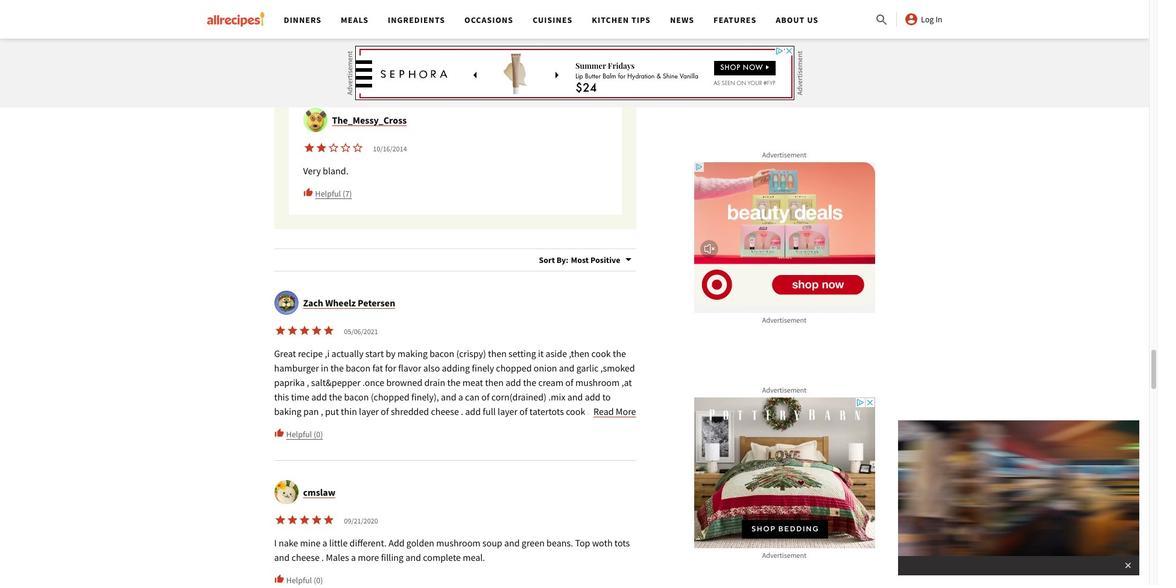 Task type: locate. For each thing, give the bounding box(es) containing it.
1 horizontal spatial put
[[553, 420, 567, 432]]

read down to
[[594, 405, 614, 417]]

1 vertical spatial in
[[590, 420, 598, 432]]

(7)
[[343, 188, 352, 199]]

more down "different."
[[358, 551, 379, 563]]

(crispy)
[[456, 347, 486, 359]]

helpful (0) button
[[274, 428, 323, 441]]

little
[[329, 537, 348, 549]]

1 horizontal spatial for
[[385, 362, 396, 374]]

0 vertical spatial put
[[325, 405, 339, 417]]

mushroom
[[575, 376, 620, 388], [436, 537, 480, 549]]

the up the corn(drained)
[[523, 376, 536, 388]]

add down can
[[465, 405, 481, 417]]

1 horizontal spatial most
[[571, 254, 589, 265]]

1 horizontal spatial oven
[[615, 420, 635, 432]]

cook up back
[[566, 405, 585, 417]]

2 vertical spatial a
[[351, 551, 356, 563]]

log in
[[921, 14, 942, 25]]

2 horizontal spatial a
[[458, 391, 463, 403]]

read left 'kitchen'
[[565, 14, 585, 26]]

bacon down actually at the bottom left of the page
[[346, 362, 370, 374]]

layer down full
[[474, 420, 494, 432]]

0 vertical spatial more
[[299, 434, 320, 446]]

1 vertical spatial for
[[619, 405, 631, 417]]

1 vertical spatial then
[[485, 376, 504, 388]]

thumb up image down 'very' on the top left
[[303, 187, 313, 197]]

more left 'tips'
[[587, 14, 607, 26]]

0 horizontal spatial in
[[321, 362, 329, 374]]

for right the fat
[[385, 362, 396, 374]]

mushroom up to
[[575, 376, 620, 388]]

thumb up image left 10
[[274, 428, 284, 438]]

1 horizontal spatial .
[[344, 434, 346, 446]]

star image up 'mine'
[[310, 514, 322, 526]]

a left can
[[458, 391, 463, 403]]

wheelz
[[325, 297, 356, 309]]

full
[[483, 405, 496, 417]]

0 vertical spatial advertisement region
[[355, 46, 794, 100]]

1 vertical spatial most
[[571, 254, 589, 265]]

0 horizontal spatial more
[[587, 14, 607, 26]]

helpful inside 'helpful (0)' button
[[286, 429, 312, 440]]

by
[[386, 347, 396, 359]]

helpful (7) button
[[303, 187, 352, 200]]

0 vertical spatial for
[[385, 362, 396, 374]]

the_messy_cross
[[332, 114, 407, 126]]

baking
[[274, 405, 301, 417]]

green
[[522, 537, 545, 549]]

sort
[[539, 254, 555, 265]]

1 horizontal spatial layer
[[474, 420, 494, 432]]

and right .mix
[[567, 391, 583, 403]]

advertisement region
[[355, 46, 794, 100], [694, 162, 875, 313], [694, 397, 875, 548]]

,
[[307, 376, 309, 388], [321, 405, 323, 417]]

occasions link
[[464, 14, 513, 25]]

2 vertical spatial helpful
[[286, 429, 312, 440]]

then
[[488, 347, 507, 359], [485, 376, 504, 388]]

1 vertical spatial thumb up image
[[274, 428, 284, 438]]

star image
[[303, 142, 315, 154], [315, 142, 327, 154], [274, 324, 286, 336], [286, 324, 298, 336], [298, 324, 310, 336], [310, 324, 322, 336], [322, 324, 334, 336], [286, 514, 298, 526], [298, 514, 310, 526]]

hamburger
[[274, 362, 319, 374]]

cheese down 'mine'
[[292, 551, 320, 563]]

cheese down the corn(drained)
[[506, 420, 534, 432]]

0 horizontal spatial read
[[565, 14, 585, 26]]

1 vertical spatial put
[[553, 420, 567, 432]]

0 vertical spatial in
[[321, 362, 329, 374]]

0 vertical spatial read
[[565, 14, 585, 26]]

navigation
[[274, 0, 875, 39]]

read
[[565, 14, 585, 26], [594, 405, 614, 417]]

golden
[[406, 537, 434, 549]]

read more button for (210)
[[555, 13, 607, 27]]

helpful right thumb up icon
[[315, 38, 341, 48]]

the up the ,smoked
[[613, 347, 626, 359]]

1 vertical spatial .
[[344, 434, 346, 446]]

0 horizontal spatial a
[[322, 537, 327, 549]]

kitchen tips
[[592, 14, 651, 25]]

0 horizontal spatial ,
[[307, 376, 309, 388]]

1 star image from the left
[[274, 514, 286, 526]]

(chopped
[[371, 391, 409, 403]]

tatertots
[[529, 405, 564, 417]]

then down the finely
[[485, 376, 504, 388]]

1 vertical spatial helpful
[[315, 188, 341, 199]]

1 horizontal spatial ,
[[321, 405, 323, 417]]

1 vertical spatial read more button
[[584, 404, 636, 418]]

kitchen tips link
[[592, 14, 651, 25]]

for left 10
[[274, 434, 285, 446]]

for right the 350°f
[[619, 405, 631, 417]]

2 vertical spatial thumb up image
[[274, 574, 284, 584]]

(0)
[[314, 429, 323, 440]]

1 horizontal spatial more
[[616, 405, 636, 417]]

the down salt&pepper
[[329, 391, 342, 403]]

put
[[325, 405, 339, 417], [553, 420, 567, 432]]

.
[[461, 405, 463, 417], [344, 434, 346, 446], [322, 551, 324, 563]]

adding
[[442, 362, 470, 374]]

0 vertical spatial more
[[587, 14, 607, 26]]

read more for (210)
[[565, 14, 607, 26]]

more inside great recipe ,i actually start by making bacon (crispy) then setting it aside ,then cook the hamburger in the bacon fat for flavor also adding finely chopped onion and garlic ,smoked paprika , salt&pepper .once browned drain the meat then add the cream of mushroom ,at this time add the bacon (chopped finely), and a can of corn(drained) .mix and add to baking pan , put thin layer of shredded cheese . add full layer of tatertots cook at 350°f  for 30mins. take out and turn oven off, add good size layer of cheese and put back in the oven for 10 more mins . pull and enjoy
[[299, 434, 320, 446]]

1 vertical spatial cook
[[566, 405, 585, 417]]

meat
[[462, 376, 483, 388]]

enjoy
[[383, 434, 405, 446]]

most
[[401, 80, 421, 92], [571, 254, 589, 265]]

helpful left the (0)
[[286, 429, 312, 440]]

1 horizontal spatial read
[[594, 405, 614, 417]]

oven
[[381, 420, 400, 432], [615, 420, 635, 432]]

for
[[385, 362, 396, 374], [619, 405, 631, 417], [274, 434, 285, 446]]

and right soup
[[504, 537, 520, 549]]

mushroom up meal.
[[436, 537, 480, 549]]

0 vertical spatial most
[[401, 80, 421, 92]]

0 horizontal spatial cheese
[[292, 551, 320, 563]]

log
[[921, 14, 934, 25]]

0 vertical spatial helpful
[[315, 38, 341, 48]]

1 vertical spatial read more
[[594, 405, 636, 417]]

0 vertical spatial ,
[[307, 376, 309, 388]]

bacon up also
[[430, 347, 454, 359]]

by:
[[557, 254, 568, 265]]

kitchen
[[592, 14, 629, 25]]

very
[[303, 165, 321, 177]]

and down drain
[[441, 391, 456, 403]]

more
[[299, 434, 320, 446], [358, 551, 379, 563]]

helpful for helpful (0)
[[286, 429, 312, 440]]

cmslaw
[[303, 486, 335, 498]]

put up out
[[325, 405, 339, 417]]

2 vertical spatial cheese
[[292, 551, 320, 563]]

thumb up image down i
[[274, 574, 284, 584]]

in
[[321, 362, 329, 374], [590, 420, 598, 432]]

bacon up thin
[[344, 391, 369, 403]]

1 horizontal spatial mushroom
[[575, 376, 620, 388]]

put left back
[[553, 420, 567, 432]]

star outline image
[[327, 142, 339, 154], [339, 142, 351, 154]]

, right pan
[[321, 405, 323, 417]]

1 vertical spatial more
[[358, 551, 379, 563]]

1 vertical spatial mushroom
[[436, 537, 480, 549]]

add up pan
[[311, 391, 327, 403]]

beans.
[[546, 537, 573, 549]]

a right males at bottom left
[[351, 551, 356, 563]]

1 vertical spatial a
[[322, 537, 327, 549]]

great recipe ,i actually start by making bacon (crispy) then setting it aside ,then cook the hamburger in the bacon fat for flavor also adding finely chopped onion and garlic ,smoked paprika , salt&pepper .once browned drain the meat then add the cream of mushroom ,at this time add the bacon (chopped finely), and a can of corn(drained) .mix and add to baking pan , put thin layer of shredded cheese . add full layer of tatertots cook at 350°f  for 30mins. take out and turn oven off, add good size layer of cheese and put back in the oven for 10 more mins . pull and enjoy
[[274, 347, 635, 446]]

more inside i nake mine a little different.   add golden mushroom soup and green beans.  top woth tots and cheese .  males a more filling and complete meal.
[[358, 551, 379, 563]]

tips
[[631, 14, 651, 25]]

cheese
[[431, 405, 459, 417], [506, 420, 534, 432], [292, 551, 320, 563]]

0 vertical spatial .
[[461, 405, 463, 417]]

layer up turn
[[359, 405, 379, 417]]

1 oven from the left
[[381, 420, 400, 432]]

time
[[291, 391, 309, 403]]

0 vertical spatial a
[[458, 391, 463, 403]]

thumb up image inside 'helpful (0)' button
[[274, 428, 284, 438]]

0 vertical spatial read more button
[[555, 13, 607, 27]]

1 horizontal spatial more
[[358, 551, 379, 563]]

thumb up image inside the helpful (7) button
[[303, 187, 313, 197]]

helpful left (7)
[[315, 188, 341, 199]]

0 horizontal spatial for
[[274, 434, 285, 446]]

0 horizontal spatial .
[[322, 551, 324, 563]]

0 horizontal spatial mushroom
[[436, 537, 480, 549]]

most right by:
[[571, 254, 589, 265]]

2 horizontal spatial cheese
[[506, 420, 534, 432]]

2 horizontal spatial .
[[461, 405, 463, 417]]

more
[[587, 14, 607, 26], [616, 405, 636, 417]]

cook
[[591, 347, 611, 359], [566, 405, 585, 417]]

and down i
[[274, 551, 290, 563]]

helpful inside the helpful (7) button
[[315, 188, 341, 199]]

a left little
[[322, 537, 327, 549]]

helpful (7)
[[315, 188, 352, 199]]

features
[[714, 14, 756, 25]]

most left helpful
[[401, 80, 421, 92]]

thumb up image for i
[[274, 574, 284, 584]]

recipe
[[298, 347, 323, 359]]

0 horizontal spatial oven
[[381, 420, 400, 432]]

helpful (210)
[[315, 38, 360, 48]]

1 vertical spatial cheese
[[506, 420, 534, 432]]

oven down the 350°f
[[615, 420, 635, 432]]

helpful inside the helpful (210) button
[[315, 38, 341, 48]]

. left pull
[[344, 434, 346, 446]]

ingredients link
[[388, 14, 445, 25]]

,i
[[325, 347, 330, 359]]

2 horizontal spatial layer
[[498, 405, 518, 417]]

0 vertical spatial read more
[[565, 14, 607, 26]]

woth
[[592, 537, 613, 549]]

more down take
[[299, 434, 320, 446]]

1 vertical spatial bacon
[[346, 362, 370, 374]]

drain
[[424, 376, 445, 388]]

mushroom inside great recipe ,i actually start by making bacon (crispy) then setting it aside ,then cook the hamburger in the bacon fat for flavor also adding finely chopped onion and garlic ,smoked paprika , salt&pepper .once browned drain the meat then add the cream of mushroom ,at this time add the bacon (chopped finely), and a can of corn(drained) .mix and add to baking pan , put thin layer of shredded cheese . add full layer of tatertots cook at 350°f  for 30mins. take out and turn oven off, add good size layer of cheese and put back in the oven for 10 more mins . pull and enjoy
[[575, 376, 620, 388]]

can
[[465, 391, 480, 403]]

add left to
[[585, 391, 600, 403]]

in down ,i at the left bottom
[[321, 362, 329, 374]]

. left males at bottom left
[[322, 551, 324, 563]]

. inside i nake mine a little different.   add golden mushroom soup and green beans.  top woth tots and cheese .  males a more filling and complete meal.
[[322, 551, 324, 563]]

cheese up good
[[431, 405, 459, 417]]

finely),
[[411, 391, 439, 403]]

350°f
[[597, 405, 618, 417]]

cook up garlic
[[591, 347, 611, 359]]

in down at on the bottom of page
[[590, 420, 598, 432]]

0 vertical spatial thumb up image
[[303, 187, 313, 197]]

2 star image from the left
[[310, 514, 322, 526]]

layer right full
[[498, 405, 518, 417]]

layer
[[359, 405, 379, 417], [498, 405, 518, 417], [474, 420, 494, 432]]

star image
[[274, 514, 286, 526], [310, 514, 322, 526], [322, 514, 334, 526]]

thin
[[341, 405, 357, 417]]

1 horizontal spatial cheese
[[431, 405, 459, 417]]

and down aside
[[559, 362, 574, 374]]

salt&pepper
[[311, 376, 361, 388]]

0 vertical spatial mushroom
[[575, 376, 620, 388]]

more down ,at
[[616, 405, 636, 417]]

oven up enjoy
[[381, 420, 400, 432]]

account image
[[904, 12, 919, 27]]

then up the finely
[[488, 347, 507, 359]]

thumb up image
[[303, 187, 313, 197], [274, 428, 284, 438], [274, 574, 284, 584]]

0 horizontal spatial more
[[299, 434, 320, 446]]

0 horizontal spatial cook
[[566, 405, 585, 417]]

a inside great recipe ,i actually start by making bacon (crispy) then setting it aside ,then cook the hamburger in the bacon fat for flavor also adding finely chopped onion and garlic ,smoked paprika , salt&pepper .once browned drain the meat then add the cream of mushroom ,at this time add the bacon (chopped finely), and a can of corn(drained) .mix and add to baking pan , put thin layer of shredded cheese . add full layer of tatertots cook at 350°f  for 30mins. take out and turn oven off, add good size layer of cheese and put back in the oven for 10 more mins . pull and enjoy
[[458, 391, 463, 403]]

0 vertical spatial bacon
[[430, 347, 454, 359]]

i
[[274, 537, 277, 549]]

start
[[365, 347, 384, 359]]

star image up i
[[274, 514, 286, 526]]

complete
[[423, 551, 461, 563]]

star image up little
[[322, 514, 334, 526]]

browned
[[386, 376, 422, 388]]

, up time
[[307, 376, 309, 388]]

0 vertical spatial cook
[[591, 347, 611, 359]]

the down the 350°f
[[600, 420, 613, 432]]

2 vertical spatial .
[[322, 551, 324, 563]]

2 horizontal spatial for
[[619, 405, 631, 417]]

bacon
[[430, 347, 454, 359], [346, 362, 370, 374], [344, 391, 369, 403]]

a
[[458, 391, 463, 403], [322, 537, 327, 549], [351, 551, 356, 563]]

1 vertical spatial more
[[616, 405, 636, 417]]

. up the size
[[461, 405, 463, 417]]

1 vertical spatial read
[[594, 405, 614, 417]]



Task type: vqa. For each thing, say whether or not it's contained in the screenshot.
Helpful corresponding to Helpful (7)
yes



Task type: describe. For each thing, give the bounding box(es) containing it.
ingredients
[[388, 14, 445, 25]]

and down thin
[[344, 420, 360, 432]]

3 star image from the left
[[322, 514, 334, 526]]

aside
[[546, 347, 567, 359]]

1 horizontal spatial a
[[351, 551, 356, 563]]

cmslaw link
[[303, 486, 335, 498]]

back
[[569, 420, 588, 432]]

,at
[[622, 376, 632, 388]]

out
[[328, 420, 342, 432]]

zach wheelz petersen link
[[303, 297, 395, 309]]

2 oven from the left
[[615, 420, 635, 432]]

take
[[308, 420, 326, 432]]

different.
[[350, 537, 387, 549]]

turn
[[361, 420, 379, 432]]

and down tatertots
[[536, 420, 551, 432]]

it
[[538, 347, 544, 359]]

more for helpful (0)
[[616, 405, 636, 417]]

helpful for helpful (210)
[[315, 38, 341, 48]]

and down turn
[[365, 434, 381, 446]]

shredded
[[391, 405, 429, 417]]

the down adding in the left bottom of the page
[[447, 376, 461, 388]]

0 horizontal spatial most
[[401, 80, 421, 92]]

1 star outline image from the left
[[327, 142, 339, 154]]

1 horizontal spatial cook
[[591, 347, 611, 359]]

zach wheelz petersen
[[303, 297, 395, 309]]

this
[[274, 391, 289, 403]]

corn(drained)
[[491, 391, 546, 403]]

top
[[575, 537, 590, 549]]

cuisines
[[533, 14, 573, 25]]

(210)
[[343, 38, 360, 48]]

helpful
[[423, 80, 451, 92]]

2 vertical spatial bacon
[[344, 391, 369, 403]]

males
[[326, 551, 349, 563]]

05/06/2021
[[344, 327, 378, 336]]

0 horizontal spatial layer
[[359, 405, 379, 417]]

read for (0)
[[594, 405, 614, 417]]

size
[[457, 420, 472, 432]]

petersen
[[358, 297, 395, 309]]

also
[[423, 362, 440, 374]]

features link
[[714, 14, 756, 25]]

read for (210)
[[565, 14, 585, 26]]

the up salt&pepper
[[330, 362, 344, 374]]

helpful (0)
[[286, 429, 323, 440]]

off,
[[402, 420, 415, 432]]

positive
[[590, 254, 620, 265]]

helpful for helpful (7)
[[315, 188, 341, 199]]

most helpful critical review
[[401, 80, 509, 92]]

great
[[274, 347, 296, 359]]

read more for (0)
[[594, 405, 636, 417]]

soup
[[482, 537, 502, 549]]

review
[[482, 80, 509, 92]]

chopped
[[496, 362, 532, 374]]

0 vertical spatial then
[[488, 347, 507, 359]]

10
[[287, 434, 297, 446]]

1 vertical spatial advertisement region
[[694, 162, 875, 313]]

10/16/2014
[[373, 144, 407, 153]]

cheese inside i nake mine a little different.   add golden mushroom soup and green beans.  top woth tots and cheese .  males a more filling and complete meal.
[[292, 551, 320, 563]]

add down 'chopped'
[[506, 376, 521, 388]]

mins
[[322, 434, 342, 446]]

pan
[[303, 405, 319, 417]]

finely
[[472, 362, 494, 374]]

actually
[[331, 347, 363, 359]]

2 vertical spatial for
[[274, 434, 285, 446]]

search image
[[875, 13, 889, 27]]

cuisines link
[[533, 14, 573, 25]]

home image
[[207, 12, 264, 27]]

30mins.
[[274, 420, 306, 432]]

mushroom inside i nake mine a little different.   add golden mushroom soup and green beans.  top woth tots and cheese .  males a more filling and complete meal.
[[436, 537, 480, 549]]

more for helpful (210)
[[587, 14, 607, 26]]

dinners link
[[284, 14, 322, 25]]

add
[[389, 537, 404, 549]]

thumb up image
[[303, 37, 313, 46]]

critical
[[453, 80, 480, 92]]

sort by: most positive
[[539, 254, 620, 265]]

nake
[[279, 537, 298, 549]]

tots
[[614, 537, 630, 549]]

occasions
[[464, 14, 513, 25]]

,smoked
[[600, 362, 635, 374]]

dinners
[[284, 14, 322, 25]]

0 vertical spatial cheese
[[431, 405, 459, 417]]

helpful (210) button
[[303, 37, 360, 49]]

setting
[[508, 347, 536, 359]]

at
[[587, 405, 595, 417]]

pull
[[348, 434, 364, 446]]

fat
[[372, 362, 383, 374]]

flavor
[[398, 362, 421, 374]]

thumb up image for very
[[303, 187, 313, 197]]

0 horizontal spatial put
[[325, 405, 339, 417]]

read more button for (0)
[[584, 404, 636, 418]]

1 vertical spatial ,
[[321, 405, 323, 417]]

meals link
[[341, 14, 369, 25]]

log in link
[[904, 12, 942, 27]]

.once
[[363, 376, 384, 388]]

2 vertical spatial advertisement region
[[694, 397, 875, 548]]

about us link
[[776, 14, 819, 25]]

.mix
[[548, 391, 565, 403]]

garlic
[[576, 362, 599, 374]]

select a sort option element
[[571, 254, 636, 266]]

onion
[[534, 362, 557, 374]]

about
[[776, 14, 805, 25]]

star outline image
[[351, 142, 363, 154]]

paprika
[[274, 376, 305, 388]]

in
[[936, 14, 942, 25]]

,then
[[569, 347, 589, 359]]

mine
[[300, 537, 320, 549]]

09/21/2020
[[344, 516, 378, 525]]

1 horizontal spatial in
[[590, 420, 598, 432]]

and down golden at the left of the page
[[406, 551, 421, 563]]

navigation containing dinners
[[274, 0, 875, 39]]

about us
[[776, 14, 819, 25]]

meals
[[341, 14, 369, 25]]

2 star outline image from the left
[[339, 142, 351, 154]]

add right off, at bottom
[[417, 420, 432, 432]]



